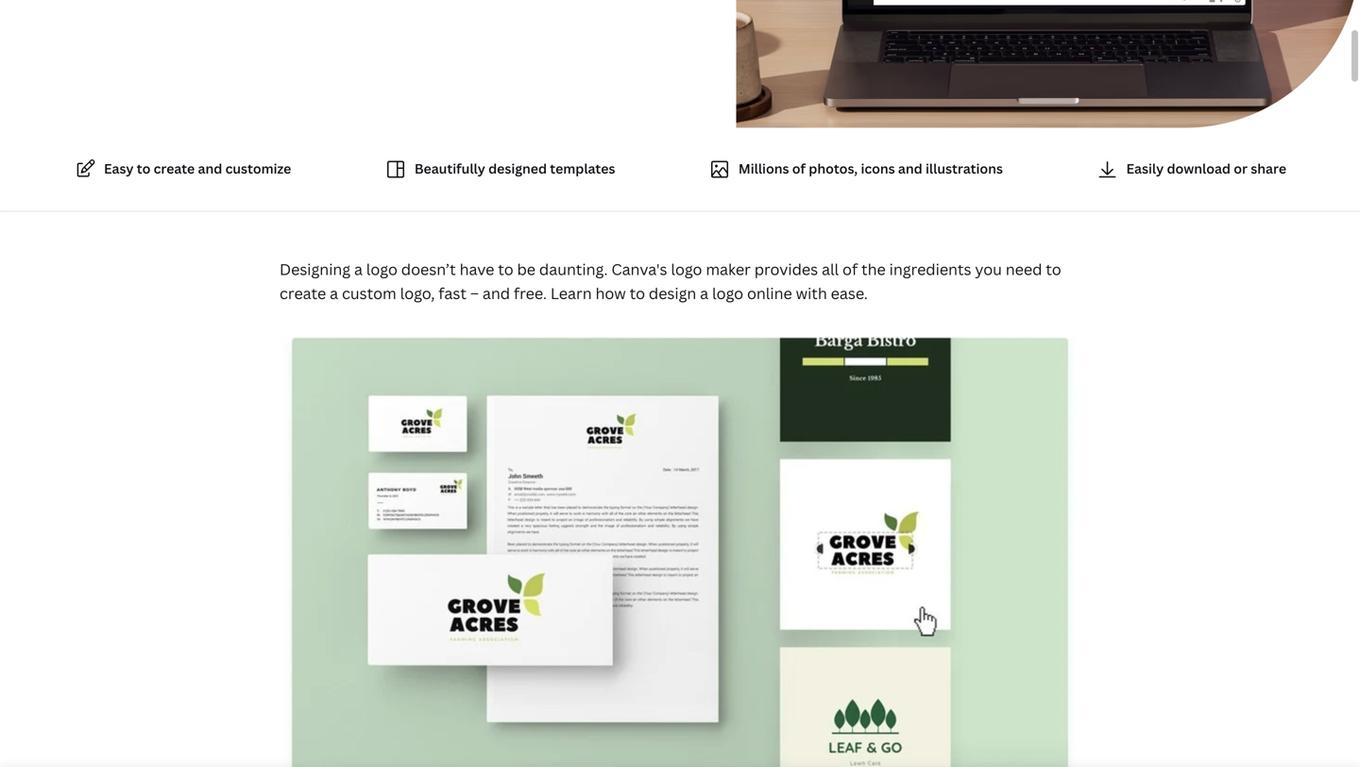 Task type: describe. For each thing, give the bounding box(es) containing it.
download
[[1167, 160, 1231, 177]]

beautifully designed templates
[[414, 160, 615, 177]]

designing
[[280, 259, 351, 279]]

or
[[1234, 160, 1248, 177]]

designing a logo doesn't have to be daunting. canva's logo maker provides all of the ingredients you need to create a custom logo, fast – and free. learn how to design a logo online with ease.
[[280, 259, 1061, 304]]

doesn't
[[401, 259, 456, 279]]

free.
[[514, 283, 547, 304]]

daunting.
[[539, 259, 608, 279]]

logo image
[[280, 336, 1081, 768]]

custom
[[342, 283, 396, 304]]

create inside the designing a logo doesn't have to be daunting. canva's logo maker provides all of the ingredients you need to create a custom logo, fast – and free. learn how to design a logo online with ease.
[[280, 283, 326, 304]]

fast
[[439, 283, 467, 304]]

all
[[822, 259, 839, 279]]

beautifully
[[414, 160, 485, 177]]

to right need
[[1046, 259, 1061, 279]]

of inside the designing a logo doesn't have to be daunting. canva's logo maker provides all of the ingredients you need to create a custom logo, fast – and free. learn how to design a logo online with ease.
[[843, 259, 858, 279]]

0 horizontal spatial create
[[154, 160, 195, 177]]

design
[[649, 283, 696, 304]]

online
[[747, 283, 792, 304]]

0 vertical spatial of
[[792, 160, 806, 177]]

1 horizontal spatial a
[[354, 259, 363, 279]]

0 horizontal spatial a
[[330, 283, 338, 304]]

to down canva's
[[630, 283, 645, 304]]

need
[[1006, 259, 1042, 279]]

2 horizontal spatial and
[[898, 160, 923, 177]]

to right easy
[[137, 160, 151, 177]]

illustrations
[[926, 160, 1003, 177]]

the
[[861, 259, 886, 279]]

how
[[595, 283, 626, 304]]

customize
[[225, 160, 291, 177]]

ease.
[[831, 283, 868, 304]]

maker
[[706, 259, 751, 279]]

be
[[517, 259, 536, 279]]



Task type: vqa. For each thing, say whether or not it's contained in the screenshot.
Create a team button in the left of the page
no



Task type: locate. For each thing, give the bounding box(es) containing it.
1 vertical spatial create
[[280, 283, 326, 304]]

millions of photos, icons and illustrations
[[739, 160, 1003, 177]]

2 horizontal spatial a
[[700, 283, 709, 304]]

templates
[[550, 160, 615, 177]]

logo down maker
[[712, 283, 743, 304]]

0 horizontal spatial logo
[[366, 259, 398, 279]]

logo,
[[400, 283, 435, 304]]

share
[[1251, 160, 1286, 177]]

2 horizontal spatial logo
[[712, 283, 743, 304]]

provides
[[754, 259, 818, 279]]

a
[[354, 259, 363, 279], [330, 283, 338, 304], [700, 283, 709, 304]]

easy
[[104, 160, 134, 177]]

0 horizontal spatial and
[[198, 160, 222, 177]]

0 horizontal spatial of
[[792, 160, 806, 177]]

1 horizontal spatial of
[[843, 259, 858, 279]]

1 horizontal spatial create
[[280, 283, 326, 304]]

of right all at the right of the page
[[843, 259, 858, 279]]

icons
[[861, 160, 895, 177]]

create right easy
[[154, 160, 195, 177]]

a right design
[[700, 283, 709, 304]]

have
[[460, 259, 494, 279]]

and right icons
[[898, 160, 923, 177]]

easy to create and customize
[[104, 160, 291, 177]]

millions
[[739, 160, 789, 177]]

0 vertical spatial create
[[154, 160, 195, 177]]

1 horizontal spatial logo
[[671, 259, 702, 279]]

you
[[975, 259, 1002, 279]]

to left be
[[498, 259, 513, 279]]

1 horizontal spatial and
[[482, 283, 510, 304]]

create down "designing"
[[280, 283, 326, 304]]

a up custom
[[354, 259, 363, 279]]

with
[[796, 283, 827, 304]]

1 vertical spatial of
[[843, 259, 858, 279]]

logo up custom
[[366, 259, 398, 279]]

and
[[198, 160, 222, 177], [898, 160, 923, 177], [482, 283, 510, 304]]

designed
[[488, 160, 547, 177]]

of
[[792, 160, 806, 177], [843, 259, 858, 279]]

learn
[[550, 283, 592, 304]]

of left photos,
[[792, 160, 806, 177]]

easily download or share
[[1126, 160, 1286, 177]]

and inside the designing a logo doesn't have to be daunting. canva's logo maker provides all of the ingredients you need to create a custom logo, fast – and free. learn how to design a logo online with ease.
[[482, 283, 510, 304]]

and left customize
[[198, 160, 222, 177]]

to
[[137, 160, 151, 177], [498, 259, 513, 279], [1046, 259, 1061, 279], [630, 283, 645, 304]]

canva's
[[611, 259, 667, 279]]

–
[[470, 283, 479, 304]]

a down "designing"
[[330, 283, 338, 304]]

ingredients
[[889, 259, 971, 279]]

logo up design
[[671, 259, 702, 279]]

logo
[[366, 259, 398, 279], [671, 259, 702, 279], [712, 283, 743, 304]]

create
[[154, 160, 195, 177], [280, 283, 326, 304]]

and right "–" at the left
[[482, 283, 510, 304]]

photos,
[[809, 160, 858, 177]]

easily
[[1126, 160, 1164, 177]]



